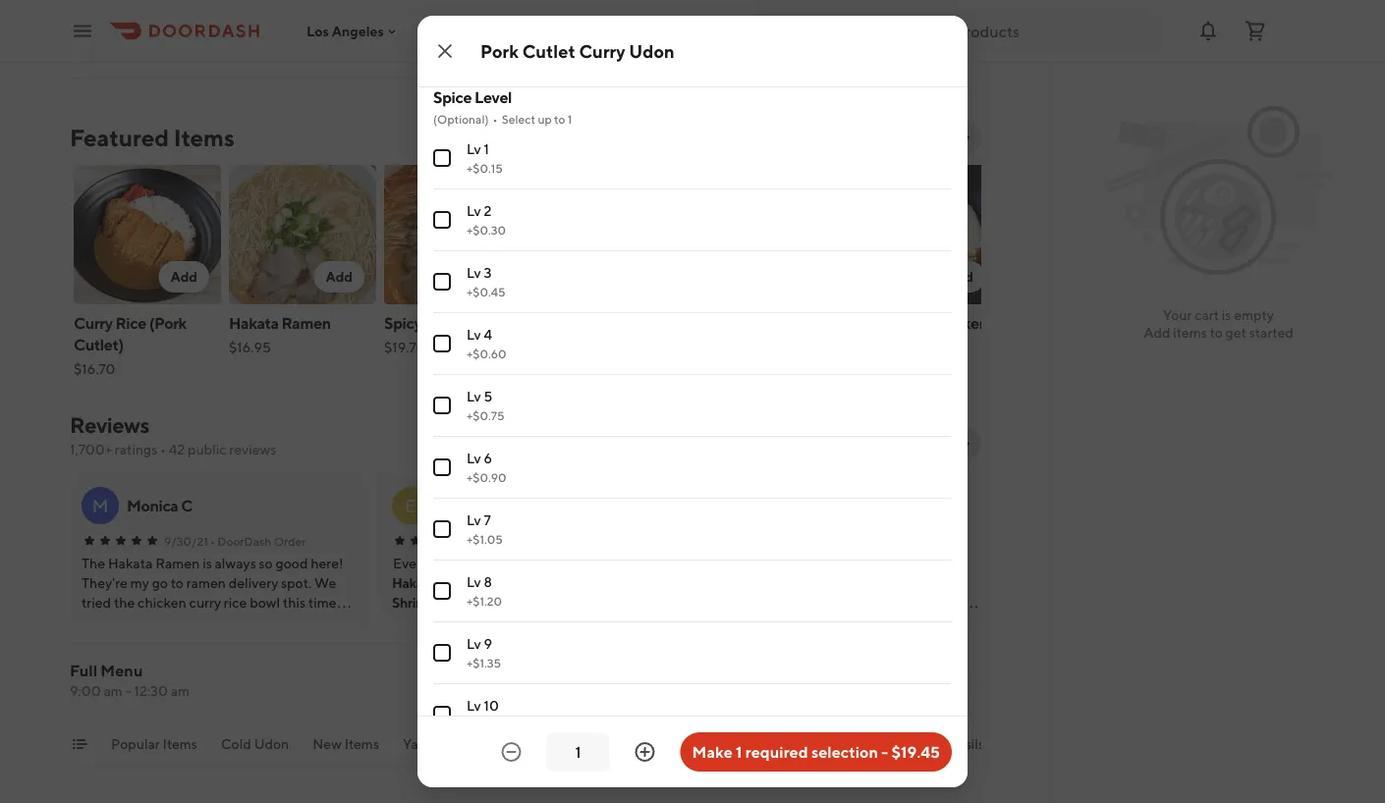 Task type: describe. For each thing, give the bounding box(es) containing it.
full menu 9:00 am - 12:30 am
[[70, 662, 190, 699]]

add button for curry rice (chicken karaage)
[[935, 261, 985, 293]]

monica
[[127, 497, 178, 515]]

lv 1 +$0.15
[[467, 141, 503, 175]]

spicy
[[384, 314, 422, 333]]

cutlet)
[[74, 335, 124, 354]]

condiments and utensils button
[[828, 735, 984, 766]]

lv for lv 9
[[467, 636, 481, 652]]

hakata for hakata ramen $16.95
[[229, 314, 279, 333]]

+$0.60
[[467, 347, 506, 361]]

lv 3 +$0.45
[[467, 265, 505, 299]]

new items button
[[313, 735, 379, 766]]

1,700+
[[70, 442, 112, 458]]

1 am from the left
[[104, 683, 123, 699]]

reviews
[[70, 413, 149, 438]]

erika
[[437, 497, 472, 515]]

open menu image
[[71, 19, 94, 43]]

pork inside hakata ramen shrimp and pork wonton
[[463, 595, 491, 611]]

lv 8 +$1.20
[[467, 574, 502, 608]]

m
[[92, 495, 108, 516]]

hakata inside spicy hakata ramen $19.70
[[424, 314, 474, 333]]

up
[[538, 112, 552, 126]]

lv for lv 6
[[467, 450, 481, 467]]

to for cart
[[1210, 325, 1223, 341]]

lv for lv 2
[[467, 203, 481, 219]]

lv for lv 1
[[467, 141, 481, 157]]

curry for curry rice (pork cutlet)
[[74, 314, 113, 333]]

next image
[[958, 436, 973, 452]]

lv 6 +$0.90
[[467, 450, 506, 484]]

condiments and utensils
[[828, 736, 984, 752]]

add button for hakata ramen
[[314, 261, 364, 293]]

+$1.35
[[467, 656, 501, 670]]

items for new items
[[344, 736, 379, 752]]

1 for make 1 required selection - $19.45
[[736, 743, 742, 762]]

empty
[[1234, 307, 1274, 323]]

next button of carousel image
[[958, 130, 973, 145]]

add button for curry rice (pork cutlet)
[[159, 261, 209, 293]]

spicy hakata ramen $19.70
[[384, 314, 526, 356]]

items
[[1173, 325, 1207, 341]]

popular items
[[111, 736, 197, 752]]

featured
[[70, 123, 169, 151]]

pork cutlet curry udon image
[[539, 165, 687, 305]]

8
[[484, 574, 492, 590]]

extra
[[467, 14, 500, 30]]

your
[[1163, 307, 1192, 323]]

cold udon
[[221, 736, 289, 752]]

curry rice (chicken karaage) $16.70
[[850, 314, 988, 377]]

udon inside dialog
[[629, 40, 675, 61]]

add review button
[[790, 428, 891, 460]]

lv for lv 4
[[467, 327, 481, 343]]

los
[[306, 23, 329, 39]]

yakitori button
[[403, 735, 450, 766]]

$19.45 inside button
[[539, 361, 581, 377]]

curry for curry rice (chicken karaage)
[[850, 314, 889, 333]]

doordash
[[217, 534, 271, 548]]

pork cutlet curry udon
[[480, 40, 675, 61]]

add for hakata ramen
[[326, 269, 353, 285]]

spice level group
[[433, 86, 952, 747]]

$16.70 for cutlet)
[[74, 361, 115, 377]]

menu
[[101, 662, 143, 680]]

popular
[[111, 736, 160, 752]]

shrimp
[[392, 595, 435, 611]]

+$0.45
[[467, 285, 505, 299]]

0 items, open order cart image
[[1244, 19, 1267, 43]]

+$0.15
[[467, 161, 503, 175]]

review
[[832, 436, 879, 452]]

spicy hakata ramen image
[[384, 165, 531, 305]]

• for reviews
[[160, 442, 166, 458]]

hakata ramen button
[[392, 574, 481, 593]]

+$1.05
[[467, 532, 503, 546]]

c
[[181, 497, 192, 515]]

lv 5 +$0.75
[[467, 388, 504, 422]]

make 1 required selection - $19.45
[[692, 743, 940, 762]]

1 horizontal spatial •
[[210, 534, 215, 548]]

Lv 10 checkbox
[[433, 706, 451, 724]]

noodles
[[474, 736, 526, 752]]

2 am from the left
[[171, 683, 190, 699]]

add button for spicy hakata ramen
[[469, 261, 520, 293]]

notification bell image
[[1196, 19, 1220, 43]]

los angeles button
[[306, 23, 400, 39]]

items for popular items
[[163, 736, 197, 752]]

curry rice (pork cutlet) $16.70
[[74, 314, 187, 377]]

to for level
[[554, 112, 565, 126]]

sides button
[[601, 735, 635, 766]]

curry rice (chicken karaage) image
[[850, 165, 997, 305]]

select
[[502, 112, 535, 126]]

your cart is empty add items to get started
[[1144, 307, 1293, 341]]

toppings button
[[658, 735, 715, 766]]

1 horizontal spatial rice
[[550, 736, 578, 752]]

$19.70
[[384, 339, 426, 356]]

cold
[[221, 736, 251, 752]]

curry rice (pork cutlet) image
[[74, 165, 221, 305]]

rice for cutlet)
[[115, 314, 146, 333]]

get
[[1226, 325, 1246, 341]]

$19.45 button
[[535, 161, 691, 391]]

pork inside dialog
[[480, 40, 519, 61]]

increase quantity by 1 image
[[633, 741, 657, 764]]

- for $19.45
[[881, 743, 888, 762]]

cold udon button
[[221, 735, 289, 766]]

add review
[[802, 436, 879, 452]]

ramen for hakata ramen shrimp and pork wonton
[[438, 575, 481, 591]]

new
[[313, 736, 342, 752]]

beverages button
[[739, 735, 804, 766]]

utensils
[[934, 736, 984, 752]]

(chicken
[[925, 314, 988, 333]]

• doordash order
[[210, 534, 306, 548]]

7
[[484, 512, 491, 528]]

+$0.30
[[467, 223, 506, 237]]



Task type: locate. For each thing, give the bounding box(es) containing it.
karaage)
[[850, 335, 912, 354]]

rice inside curry rice (pork cutlet) $16.70
[[115, 314, 146, 333]]

ramen inside spicy hakata ramen $19.70
[[477, 314, 526, 333]]

lv inside lv 8 +$1.20
[[467, 574, 481, 590]]

1 up +$0.15
[[484, 141, 489, 157]]

5
[[484, 388, 492, 405]]

add button down +$0.30
[[469, 261, 520, 293]]

0 vertical spatial •
[[493, 112, 498, 126]]

2 add button from the left
[[314, 261, 364, 293]]

sides
[[601, 736, 635, 752]]

pork down extra
[[480, 40, 519, 61]]

42
[[169, 442, 185, 458]]

rice
[[115, 314, 146, 333], [891, 314, 922, 333], [550, 736, 578, 752]]

0 vertical spatial udon
[[629, 40, 675, 61]]

2 lv from the top
[[467, 203, 481, 219]]

extra large +$6.50
[[467, 14, 538, 48]]

satsuma ramen image
[[694, 165, 842, 305]]

+$0.75
[[467, 409, 504, 422]]

lv left 9
[[467, 636, 481, 652]]

10
[[484, 698, 499, 714]]

items right "new"
[[344, 736, 379, 752]]

1 $16.70 from the left
[[74, 361, 115, 377]]

lv inside the lv 7 +$1.05
[[467, 512, 481, 528]]

• inside reviews 1,700+ ratings • 42 public reviews
[[160, 442, 166, 458]]

4
[[484, 327, 492, 343]]

make
[[692, 743, 733, 762]]

to inside spice level (optional) • select up to 1
[[554, 112, 565, 126]]

3 add button from the left
[[469, 261, 520, 293]]

1 horizontal spatial $16.70
[[850, 361, 891, 377]]

1 horizontal spatial -
[[881, 743, 888, 762]]

hakata inside hakata ramen $16.95
[[229, 314, 279, 333]]

$19.45
[[539, 361, 581, 377], [891, 743, 940, 762]]

add up the (pork
[[170, 269, 197, 285]]

lv up +$0.15
[[467, 141, 481, 157]]

ramen
[[281, 314, 331, 333], [477, 314, 526, 333], [438, 575, 481, 591]]

ramen for hakata ramen $16.95
[[281, 314, 331, 333]]

lv for lv 7
[[467, 512, 481, 528]]

$16.70 down karaage)
[[850, 361, 891, 377]]

0 horizontal spatial -
[[125, 683, 131, 699]]

1 vertical spatial $19.45
[[891, 743, 940, 762]]

1 vertical spatial udon
[[254, 736, 289, 752]]

• right 9/30/21
[[210, 534, 215, 548]]

ramen up shrimp and pork wonton button
[[438, 575, 481, 591]]

+$1.20
[[467, 594, 502, 608]]

- inside button
[[881, 743, 888, 762]]

pork cutlet curry udon dialog
[[417, 0, 968, 788]]

order
[[274, 534, 306, 548]]

lv left 4
[[467, 327, 481, 343]]

0 vertical spatial to
[[554, 112, 565, 126]]

ramen up +$0.60
[[477, 314, 526, 333]]

2 vertical spatial •
[[210, 534, 215, 548]]

1 inside button
[[736, 743, 742, 762]]

add button up the (chicken
[[935, 261, 985, 293]]

2 $16.70 from the left
[[850, 361, 891, 377]]

1 horizontal spatial $19.45
[[891, 743, 940, 762]]

to right up
[[554, 112, 565, 126]]

add for spicy hakata ramen
[[481, 269, 508, 285]]

1 vertical spatial to
[[1210, 325, 1223, 341]]

full
[[70, 662, 97, 680]]

1 right up
[[568, 112, 572, 126]]

rice right decrease quantity by 1 'icon'
[[550, 736, 578, 752]]

erika p
[[437, 497, 485, 515]]

- for 12:30
[[125, 683, 131, 699]]

lv 4 +$0.60
[[467, 327, 506, 361]]

2 horizontal spatial 1
[[736, 743, 742, 762]]

0 vertical spatial -
[[125, 683, 131, 699]]

8 lv from the top
[[467, 574, 481, 590]]

0 horizontal spatial curry
[[74, 314, 113, 333]]

add button up the (pork
[[159, 261, 209, 293]]

add down your
[[1144, 325, 1170, 341]]

0 horizontal spatial to
[[554, 112, 565, 126]]

5 lv from the top
[[467, 388, 481, 405]]

3
[[484, 265, 492, 281]]

0 horizontal spatial udon
[[254, 736, 289, 752]]

lv inside lv 4 +$0.60
[[467, 327, 481, 343]]

required
[[745, 743, 808, 762]]

cutlet
[[522, 40, 575, 61]]

reviews link
[[70, 413, 149, 438]]

• for spice
[[493, 112, 498, 126]]

6
[[484, 450, 492, 467]]

add up the (chicken
[[946, 269, 973, 285]]

lv left 2
[[467, 203, 481, 219]]

1 right make
[[736, 743, 742, 762]]

lv left 5
[[467, 388, 481, 405]]

2 horizontal spatial rice
[[891, 314, 922, 333]]

level
[[474, 88, 512, 107]]

los angeles
[[306, 23, 384, 39]]

9
[[484, 636, 492, 652]]

lv for lv 5
[[467, 388, 481, 405]]

a right angelica
[[811, 497, 822, 515]]

6 lv from the top
[[467, 450, 481, 467]]

angelica
[[748, 497, 808, 515]]

rice up karaage)
[[891, 314, 922, 333]]

lv left the 3 on the left top of page
[[467, 265, 481, 281]]

+$0.90
[[467, 471, 506, 484]]

lv inside lv 6 +$0.90
[[467, 450, 481, 467]]

public
[[188, 442, 226, 458]]

close pork cutlet curry udon image
[[433, 39, 457, 63]]

angelica a
[[748, 497, 822, 515]]

9:00
[[70, 683, 101, 699]]

9/30/21
[[164, 534, 208, 548]]

1 horizontal spatial to
[[1210, 325, 1223, 341]]

hakata ramen $16.95
[[229, 314, 331, 356]]

None checkbox
[[433, 211, 451, 229], [433, 335, 451, 353], [433, 583, 451, 600], [433, 211, 451, 229], [433, 335, 451, 353], [433, 583, 451, 600]]

and inside hakata ramen shrimp and pork wonton
[[438, 595, 461, 611]]

1 inside lv 1 +$0.15
[[484, 141, 489, 157]]

hakata up $16.95 on the top left
[[229, 314, 279, 333]]

$16.70
[[74, 361, 115, 377], [850, 361, 891, 377]]

lv inside the "lv 5 +$0.75"
[[467, 388, 481, 405]]

- right selection
[[881, 743, 888, 762]]

1 horizontal spatial 1
[[568, 112, 572, 126]]

1 vertical spatial 1
[[484, 141, 489, 157]]

0 vertical spatial $19.45
[[539, 361, 581, 377]]

0 vertical spatial pork
[[480, 40, 519, 61]]

lv inside lv 3 +$0.45
[[467, 265, 481, 281]]

lv left 10
[[467, 698, 481, 714]]

condiments
[[828, 736, 905, 752]]

curry right cutlet on the left top of the page
[[579, 40, 625, 61]]

add button up hakata ramen $16.95
[[314, 261, 364, 293]]

• down level
[[493, 112, 498, 126]]

p
[[475, 497, 485, 515]]

$19.45 inside button
[[891, 743, 940, 762]]

lv inside lv 2 +$0.30
[[467, 203, 481, 219]]

started
[[1249, 325, 1293, 341]]

cart
[[1195, 307, 1219, 323]]

7 lv from the top
[[467, 512, 481, 528]]

curry
[[579, 40, 625, 61], [74, 314, 113, 333], [850, 314, 889, 333]]

lv left 8
[[467, 574, 481, 590]]

1 for lv 1 +$0.15
[[484, 141, 489, 157]]

featured items heading
[[70, 122, 234, 153]]

3 lv from the top
[[467, 265, 481, 281]]

add for curry rice (chicken karaage)
[[946, 269, 973, 285]]

noodles button
[[474, 735, 526, 766]]

spice
[[433, 88, 472, 107]]

items for featured items
[[174, 123, 234, 151]]

items right popular
[[163, 736, 197, 752]]

9 lv from the top
[[467, 636, 481, 652]]

hakata up shrimp
[[392, 575, 435, 591]]

to
[[554, 112, 565, 126], [1210, 325, 1223, 341]]

udon inside button
[[254, 736, 289, 752]]

(optional)
[[433, 112, 489, 126]]

lv inside lv 1 +$0.15
[[467, 141, 481, 157]]

am right 12:30
[[171, 683, 190, 699]]

add left the review
[[802, 436, 829, 452]]

hakata ramen shrimp and pork wonton
[[392, 575, 544, 611]]

lv 2 +$0.30
[[467, 203, 506, 237]]

and inside button
[[908, 736, 931, 752]]

1 vertical spatial and
[[908, 736, 931, 752]]

monica c
[[127, 497, 192, 515]]

angeles
[[332, 23, 384, 39]]

•
[[493, 112, 498, 126], [160, 442, 166, 458], [210, 534, 215, 548]]

wonton
[[494, 595, 544, 611]]

hakata left 4
[[424, 314, 474, 333]]

1 vertical spatial •
[[160, 442, 166, 458]]

popular items button
[[111, 735, 197, 766]]

rice inside curry rice (chicken karaage) $16.70
[[891, 314, 922, 333]]

$16.70 inside curry rice (pork cutlet) $16.70
[[74, 361, 115, 377]]

• inside spice level (optional) • select up to 1
[[493, 112, 498, 126]]

0 vertical spatial 1
[[568, 112, 572, 126]]

1 horizontal spatial curry
[[579, 40, 625, 61]]

reviews
[[229, 442, 276, 458]]

add inside button
[[802, 436, 829, 452]]

2 horizontal spatial •
[[493, 112, 498, 126]]

0 vertical spatial and
[[438, 595, 461, 611]]

add for curry rice (pork cutlet)
[[170, 269, 197, 285]]

$16.95
[[229, 339, 271, 356]]

selection
[[811, 743, 878, 762]]

curry up 'cutlet)'
[[74, 314, 113, 333]]

a
[[715, 495, 727, 516], [811, 497, 822, 515]]

add inside your cart is empty add items to get started
[[1144, 325, 1170, 341]]

reviews 1,700+ ratings • 42 public reviews
[[70, 413, 276, 458]]

2 vertical spatial 1
[[736, 743, 742, 762]]

pork
[[480, 40, 519, 61], [463, 595, 491, 611]]

1 horizontal spatial udon
[[629, 40, 675, 61]]

lv 7 +$1.05
[[467, 512, 503, 546]]

Current quantity is 1 number field
[[558, 742, 598, 763]]

rice for karaage)
[[891, 314, 922, 333]]

0 horizontal spatial 1
[[484, 141, 489, 157]]

previous image
[[918, 436, 934, 452]]

toppings
[[658, 736, 715, 752]]

to inside your cart is empty add items to get started
[[1210, 325, 1223, 341]]

lv left the 6
[[467, 450, 481, 467]]

am down menu
[[104, 683, 123, 699]]

lv for lv 3
[[467, 265, 481, 281]]

1 vertical spatial pork
[[463, 595, 491, 611]]

0 horizontal spatial a
[[715, 495, 727, 516]]

is
[[1222, 307, 1231, 323]]

curry up karaage)
[[850, 314, 889, 333]]

0 horizontal spatial am
[[104, 683, 123, 699]]

$16.70 down 'cutlet)'
[[74, 361, 115, 377]]

am
[[104, 683, 123, 699], [171, 683, 190, 699]]

yakitori
[[403, 736, 450, 752]]

pork down 8
[[463, 595, 491, 611]]

and down hakata ramen button
[[438, 595, 461, 611]]

- down menu
[[125, 683, 131, 699]]

12:30
[[134, 683, 168, 699]]

+$6.50
[[467, 34, 505, 48]]

make 1 required selection - $19.45 button
[[680, 733, 952, 772]]

10 lv from the top
[[467, 698, 481, 714]]

Item Search search field
[[698, 675, 966, 696]]

add down +$0.30
[[481, 269, 508, 285]]

1 lv from the top
[[467, 141, 481, 157]]

1 inside spice level (optional) • select up to 1
[[568, 112, 572, 126]]

hakata
[[229, 314, 279, 333], [424, 314, 474, 333], [392, 575, 435, 591]]

and left utensils
[[908, 736, 931, 752]]

$16.70 inside curry rice (chicken karaage) $16.70
[[850, 361, 891, 377]]

ramen inside hakata ramen shrimp and pork wonton
[[438, 575, 481, 591]]

decrease quantity by 1 image
[[500, 741, 523, 764]]

0 horizontal spatial and
[[438, 595, 461, 611]]

items inside button
[[344, 736, 379, 752]]

large
[[502, 14, 538, 30]]

0 horizontal spatial rice
[[115, 314, 146, 333]]

lv inside lv 9 +$1.35
[[467, 636, 481, 652]]

1 add button from the left
[[159, 261, 209, 293]]

-
[[125, 683, 131, 699], [881, 743, 888, 762]]

0 horizontal spatial •
[[160, 442, 166, 458]]

- inside "full menu 9:00 am - 12:30 am"
[[125, 683, 131, 699]]

4 lv from the top
[[467, 327, 481, 343]]

hakata for hakata ramen shrimp and pork wonton
[[392, 575, 435, 591]]

0 horizontal spatial $16.70
[[74, 361, 115, 377]]

lv left 7
[[467, 512, 481, 528]]

curry inside curry rice (pork cutlet) $16.70
[[74, 314, 113, 333]]

hakata inside hakata ramen shrimp and pork wonton
[[392, 575, 435, 591]]

rice left the (pork
[[115, 314, 146, 333]]

items right "featured"
[[174, 123, 234, 151]]

curry inside dialog
[[579, 40, 625, 61]]

to left get
[[1210, 325, 1223, 341]]

ramen down "hakata ramen" image
[[281, 314, 331, 333]]

add up hakata ramen $16.95
[[326, 269, 353, 285]]

featured items
[[70, 123, 234, 151]]

2 horizontal spatial curry
[[850, 314, 889, 333]]

curry inside curry rice (chicken karaage) $16.70
[[850, 314, 889, 333]]

1 horizontal spatial a
[[811, 497, 822, 515]]

• left 42
[[160, 442, 166, 458]]

None radio
[[433, 23, 451, 40]]

$16.70 for karaage)
[[850, 361, 891, 377]]

e
[[405, 495, 416, 516]]

1 horizontal spatial am
[[171, 683, 190, 699]]

None checkbox
[[433, 149, 451, 167], [433, 273, 451, 291], [433, 397, 451, 415], [433, 459, 451, 476], [433, 521, 451, 538], [433, 644, 451, 662], [433, 149, 451, 167], [433, 273, 451, 291], [433, 397, 451, 415], [433, 459, 451, 476], [433, 521, 451, 538], [433, 644, 451, 662]]

items inside heading
[[174, 123, 234, 151]]

none radio inside pork cutlet curry udon dialog
[[433, 23, 451, 40]]

0 horizontal spatial $19.45
[[539, 361, 581, 377]]

hakata ramen image
[[229, 165, 376, 305]]

lv for lv 8
[[467, 574, 481, 590]]

items inside button
[[163, 736, 197, 752]]

spice level (optional) • select up to 1
[[433, 88, 572, 126]]

a left angelica
[[715, 495, 727, 516]]

1 horizontal spatial and
[[908, 736, 931, 752]]

ramen inside hakata ramen $16.95
[[281, 314, 331, 333]]

4 add button from the left
[[935, 261, 985, 293]]

1 vertical spatial -
[[881, 743, 888, 762]]



Task type: vqa. For each thing, say whether or not it's contained in the screenshot.
Udon in the button
yes



